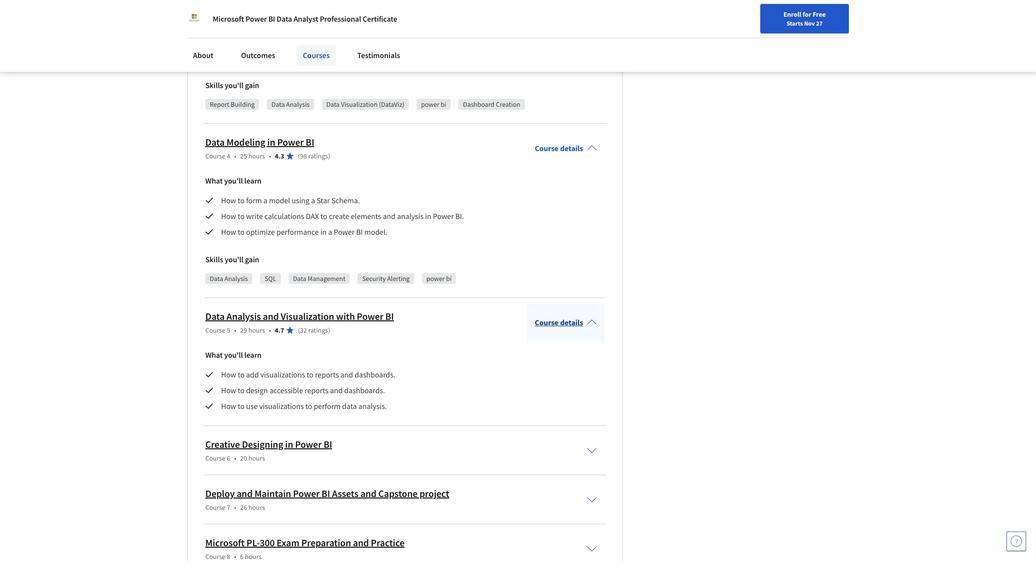 Task type: describe. For each thing, give the bounding box(es) containing it.
anomalies.
[[358, 29, 394, 39]]

data analysis and visualization with power bi link
[[205, 310, 394, 323]]

to left the add on the left bottom
[[238, 370, 245, 380]]

1 vertical spatial reports
[[305, 386, 328, 395]]

0 vertical spatial analysis
[[286, 100, 310, 109]]

code.
[[481, 45, 499, 55]]

how to add visualizations to reports and dashboards.
[[221, 370, 397, 380]]

perform
[[314, 401, 341, 411]]

1 vertical spatial data
[[342, 29, 356, 39]]

to left form
[[238, 195, 245, 205]]

certificate
[[363, 14, 397, 24]]

queries
[[279, 45, 303, 55]]

what for how to add visualizations to reports and dashboards.
[[205, 350, 223, 360]]

course 5 • 29 hours •
[[205, 326, 271, 335]]

(dataviz)
[[379, 100, 404, 109]]

dax
[[306, 211, 319, 221]]

free
[[813, 10, 826, 19]]

creation
[[496, 100, 520, 109]]

advanced
[[392, 45, 425, 55]]

cleaning
[[343, 13, 371, 23]]

2 vertical spatial data
[[342, 401, 357, 411]]

modify
[[456, 45, 479, 55]]

) for bi
[[328, 152, 330, 160]]

report building
[[210, 100, 255, 109]]

building
[[231, 100, 255, 109]]

course details button for data analysis and visualization with power bi
[[527, 304, 605, 341]]

skills you'll gain for building
[[205, 80, 259, 90]]

27
[[816, 19, 823, 27]]

data modeling in power bi link
[[205, 136, 314, 148]]

write
[[246, 211, 263, 221]]

ratings for bi
[[308, 152, 328, 160]]

how to use profiling tools to identify data anomalies.
[[221, 29, 394, 39]]

power up profiling
[[246, 14, 267, 24]]

create
[[329, 211, 349, 221]]

courses
[[303, 50, 330, 60]]

deploy and maintain power bi assets and capstone project course 7 • 26 hours
[[205, 487, 449, 512]]

in inside creative designing in power bi course 6 • 20 hours
[[285, 438, 293, 451]]

1 horizontal spatial visualization
[[341, 100, 378, 109]]

use for how to use visualizations to perform data analysis.
[[246, 401, 258, 411]]

1 vertical spatial visualization
[[281, 310, 334, 323]]

• left "4.3"
[[269, 152, 271, 160]]

course details button for data modeling in power bi
[[527, 129, 605, 167]]

practice
[[371, 537, 405, 549]]

find
[[763, 11, 775, 20]]

form
[[246, 195, 262, 205]]

accessible
[[269, 386, 303, 395]]

visualizations for use
[[259, 401, 304, 411]]

bi down security alerting
[[385, 310, 394, 323]]

skills you'll gain for analysis
[[205, 255, 259, 264]]

analyst
[[294, 14, 318, 24]]

in up "4.3"
[[267, 136, 275, 148]]

power left 'bi.'
[[433, 211, 454, 221]]

0 vertical spatial power bi
[[421, 100, 446, 109]]

how to design accessible reports and dashboards.
[[221, 386, 385, 395]]

deploy
[[205, 487, 235, 500]]

bi inside creative designing in power bi course 6 • 20 hours
[[324, 438, 332, 451]]

4.7
[[275, 326, 284, 335]]

exam
[[277, 537, 299, 549]]

schema.
[[331, 195, 360, 205]]

gain for report building
[[245, 80, 259, 90]]

in down the how to write calculations dax to create elements and analysis in power bi.
[[320, 227, 327, 237]]

model
[[269, 195, 290, 205]]

analysis
[[397, 211, 424, 221]]

to left optimize
[[238, 227, 245, 237]]

how for how to form a model using a star schema.
[[221, 195, 236, 205]]

2 vertical spatial analysis
[[227, 310, 261, 323]]

course details for data modeling in power bi
[[535, 143, 583, 153]]

calculations
[[264, 211, 304, 221]]

preparation
[[301, 537, 351, 549]]

enroll for free starts nov 27
[[783, 10, 826, 27]]

to left write
[[238, 211, 245, 221]]

about link
[[187, 44, 219, 66]]

skills for data analysis
[[205, 255, 223, 264]]

find your new career link
[[758, 10, 829, 22]]

to up the outcomes link
[[238, 29, 245, 39]]

2 horizontal spatial a
[[328, 227, 332, 237]]

sql
[[265, 274, 276, 283]]

1 horizontal spatial data analysis
[[271, 100, 310, 109]]

power right with
[[357, 310, 383, 323]]

security
[[362, 274, 386, 283]]

course inside microsoft pl-300 exam preparation and practice course 8 • 6 hours
[[205, 552, 225, 561]]

20
[[240, 454, 247, 463]]

career
[[806, 11, 825, 20]]

enroll
[[783, 10, 801, 19]]

what you'll learn for how to form a model using a star schema.
[[205, 176, 262, 186]]

new
[[791, 11, 804, 20]]

bi left model.
[[356, 227, 363, 237]]

8
[[227, 552, 230, 561]]

to down how to design accessible reports and dashboards.
[[305, 401, 312, 411]]

how for how to use visualizations to perform data analysis.
[[221, 401, 236, 411]]

how for how to prepare for data modeling by cleaning and transforming data.
[[221, 13, 236, 23]]

dataflows
[[319, 45, 351, 55]]

data management
[[293, 274, 345, 283]]

data modeling in power bi
[[205, 136, 314, 148]]

98
[[300, 152, 307, 160]]

help center image
[[1011, 536, 1022, 548]]

26
[[240, 503, 247, 512]]

dashboard creation
[[463, 100, 520, 109]]

power inside deploy and maintain power bi assets and capstone project course 7 • 26 hours
[[293, 487, 320, 500]]

performance
[[276, 227, 319, 237]]

creative designing in power bi course 6 • 20 hours
[[205, 438, 332, 463]]

0 vertical spatial data
[[284, 13, 299, 23]]

32
[[300, 326, 307, 335]]

add
[[246, 370, 259, 380]]

• right 5
[[234, 326, 236, 335]]

• right 4
[[234, 152, 236, 160]]

deploy and maintain power bi assets and capstone project link
[[205, 487, 449, 500]]

star
[[317, 195, 330, 205]]

• inside creative designing in power bi course 6 • 20 hours
[[234, 454, 236, 463]]

elements
[[351, 211, 381, 221]]

starts
[[787, 19, 803, 27]]

reference
[[246, 45, 277, 55]]

security alerting
[[362, 274, 410, 283]]

• inside deploy and maintain power bi assets and capstone project course 7 • 26 hours
[[234, 503, 236, 512]]

use for how to use profiling tools to identify data anomalies.
[[246, 29, 258, 39]]

microsoft pl-300 exam preparation and practice course 8 • 6 hours
[[205, 537, 405, 561]]

your
[[777, 11, 790, 20]]

maintain
[[254, 487, 291, 500]]

to right editor at the left
[[448, 45, 454, 55]]

to left design
[[238, 386, 245, 395]]

project
[[420, 487, 449, 500]]

modeling
[[301, 13, 332, 23]]

identify
[[315, 29, 340, 39]]

25
[[240, 152, 247, 160]]

professional
[[320, 14, 361, 24]]

details for data analysis and visualization with power bi
[[560, 318, 583, 327]]

how to write calculations dax to create elements and analysis in power bi.
[[221, 211, 466, 221]]

by
[[333, 13, 341, 23]]

design
[[246, 386, 268, 395]]

data.
[[431, 13, 448, 23]]

4.3
[[275, 152, 284, 160]]

• left 4.7
[[269, 326, 271, 335]]



Task type: locate. For each thing, give the bounding box(es) containing it.
1 what from the top
[[205, 176, 223, 186]]

1 vertical spatial dashboards.
[[344, 386, 385, 395]]

1 course details from the top
[[535, 143, 583, 153]]

using
[[292, 195, 309, 205]]

english button
[[829, 0, 889, 32]]

8 how from the top
[[221, 386, 236, 395]]

2 course details from the top
[[535, 318, 583, 327]]

9 how from the top
[[221, 401, 236, 411]]

course 4 • 25 hours •
[[205, 152, 271, 160]]

how up 'creative'
[[221, 401, 236, 411]]

in right the analysis
[[425, 211, 431, 221]]

use left the the
[[367, 45, 378, 55]]

course details
[[535, 143, 583, 153], [535, 318, 583, 327]]

nov
[[804, 19, 815, 27]]

( 98 ratings )
[[298, 152, 330, 160]]

microsoft power bi data analyst professional certificate
[[213, 14, 397, 24]]

power
[[421, 100, 439, 109], [427, 274, 445, 283]]

analysis
[[286, 100, 310, 109], [224, 274, 248, 283], [227, 310, 261, 323]]

bi
[[441, 100, 446, 109], [446, 274, 452, 283]]

visualization left (dataviz)
[[341, 100, 378, 109]]

0 vertical spatial data analysis
[[271, 100, 310, 109]]

learn for add
[[244, 350, 262, 360]]

( for power
[[298, 152, 300, 160]]

use down prepare
[[246, 29, 258, 39]]

courses link
[[297, 44, 336, 66]]

7
[[227, 503, 230, 512]]

0 vertical spatial dashboards.
[[355, 370, 395, 380]]

2 what from the top
[[205, 350, 223, 360]]

learn up form
[[244, 176, 262, 186]]

course inside creative designing in power bi course 6 • 20 hours
[[205, 454, 225, 463]]

power bi
[[421, 100, 446, 109], [427, 274, 452, 283]]

course details for data analysis and visualization with power bi
[[535, 318, 583, 327]]

visualization
[[341, 100, 378, 109], [281, 310, 334, 323]]

) right 32
[[328, 326, 330, 335]]

1 what you'll learn from the top
[[205, 176, 262, 186]]

power right (dataviz)
[[421, 100, 439, 109]]

gain down optimize
[[245, 255, 259, 264]]

hours right 29
[[248, 326, 265, 335]]

hours right 25
[[248, 152, 265, 160]]

• right 8
[[234, 552, 236, 561]]

microsoft up 8
[[205, 537, 245, 549]]

power bi right (dataviz)
[[421, 100, 446, 109]]

how for how to design accessible reports and dashboards.
[[221, 386, 236, 395]]

bi up profiling
[[268, 14, 275, 24]]

what for how to form a model using a star schema.
[[205, 176, 223, 186]]

and
[[372, 13, 385, 23], [305, 45, 317, 55], [353, 45, 365, 55], [383, 211, 396, 221], [263, 310, 279, 323], [340, 370, 353, 380], [330, 386, 343, 395], [237, 487, 253, 500], [360, 487, 376, 500], [353, 537, 369, 549]]

2 skills you'll gain from the top
[[205, 255, 259, 264]]

1 vertical spatial bi
[[446, 274, 452, 283]]

in
[[267, 136, 275, 148], [425, 211, 431, 221], [320, 227, 327, 237], [285, 438, 293, 451]]

ratings
[[308, 152, 328, 160], [308, 326, 328, 335]]

what you'll learn for how to add visualizations to reports and dashboards.
[[205, 350, 262, 360]]

transforming
[[387, 13, 429, 23]]

1 vertical spatial 6
[[240, 552, 244, 561]]

• right 7
[[234, 503, 236, 512]]

to right dax
[[320, 211, 327, 221]]

2 what you'll learn from the top
[[205, 350, 262, 360]]

what you'll learn down course 4 • 25 hours •
[[205, 176, 262, 186]]

how left design
[[221, 386, 236, 395]]

1 vertical spatial )
[[328, 326, 330, 335]]

1 how from the top
[[221, 13, 236, 23]]

2 details from the top
[[560, 318, 583, 327]]

english
[[847, 11, 871, 21]]

1 vertical spatial visualizations
[[259, 401, 304, 411]]

power
[[246, 14, 267, 24], [277, 136, 304, 148], [433, 211, 454, 221], [334, 227, 355, 237], [357, 310, 383, 323], [295, 438, 322, 451], [293, 487, 320, 500]]

1 vertical spatial use
[[367, 45, 378, 55]]

bi inside deploy and maintain power bi assets and capstone project course 7 • 26 hours
[[322, 487, 330, 500]]

visualization up 32
[[281, 310, 334, 323]]

1 skills you'll gain from the top
[[205, 80, 259, 90]]

6 inside microsoft pl-300 exam preparation and practice course 8 • 6 hours
[[240, 552, 244, 561]]

1 gain from the top
[[245, 80, 259, 90]]

with
[[336, 310, 355, 323]]

how right about link
[[221, 45, 236, 55]]

1 ratings from the top
[[308, 152, 328, 160]]

to right tools
[[307, 29, 313, 39]]

ratings right 32
[[308, 326, 328, 335]]

None search field
[[140, 6, 377, 26]]

0 vertical spatial microsoft
[[213, 14, 244, 24]]

hours inside microsoft pl-300 exam preparation and practice course 8 • 6 hours
[[245, 552, 262, 561]]

300
[[260, 537, 275, 549]]

data
[[277, 14, 292, 24], [271, 100, 285, 109], [326, 100, 340, 109], [205, 136, 225, 148], [210, 274, 223, 283], [293, 274, 306, 283], [205, 310, 225, 323]]

how to prepare for data modeling by cleaning and transforming data.
[[221, 13, 448, 23]]

1 course details button from the top
[[527, 129, 605, 167]]

alerting
[[387, 274, 410, 283]]

to left prepare
[[238, 13, 245, 23]]

0 horizontal spatial data analysis
[[210, 274, 248, 283]]

1 vertical spatial analysis
[[224, 274, 248, 283]]

0 vertical spatial what you'll learn
[[205, 176, 262, 186]]

power up "4.3"
[[277, 136, 304, 148]]

hours inside creative designing in power bi course 6 • 20 hours
[[248, 454, 265, 463]]

) for with
[[328, 326, 330, 335]]

what
[[205, 176, 223, 186], [205, 350, 223, 360]]

1 vertical spatial learn
[[244, 350, 262, 360]]

0 vertical spatial gain
[[245, 80, 259, 90]]

in right designing
[[285, 438, 293, 451]]

0 vertical spatial visualizations
[[260, 370, 305, 380]]

2 vertical spatial use
[[246, 401, 258, 411]]

how left the add on the left bottom
[[221, 370, 236, 380]]

bi.
[[455, 211, 464, 221]]

outcomes
[[241, 50, 275, 60]]

0 vertical spatial course details button
[[527, 129, 605, 167]]

gain up building
[[245, 80, 259, 90]]

to up 'creative'
[[238, 401, 245, 411]]

testimonials
[[357, 50, 400, 60]]

2 ( from the top
[[298, 326, 300, 335]]

data visualization (dataviz)
[[326, 100, 404, 109]]

reports down how to add visualizations to reports and dashboards. on the left bottom of the page
[[305, 386, 328, 395]]

0 vertical spatial skills you'll gain
[[205, 80, 259, 90]]

6
[[227, 454, 230, 463], [240, 552, 244, 561]]

bi left assets
[[322, 487, 330, 500]]

• inside microsoft pl-300 exam preparation and practice course 8 • 6 hours
[[234, 552, 236, 561]]

2 course details button from the top
[[527, 304, 605, 341]]

about
[[193, 50, 213, 60]]

1 vertical spatial course details
[[535, 318, 583, 327]]

reports up how to design accessible reports and dashboards.
[[315, 370, 339, 380]]

4 how from the top
[[221, 195, 236, 205]]

hours inside deploy and maintain power bi assets and capstone project course 7 • 26 hours
[[248, 503, 265, 512]]

0 horizontal spatial a
[[263, 195, 267, 205]]

( right "4.3"
[[298, 152, 300, 160]]

5 how from the top
[[221, 211, 236, 221]]

power inside creative designing in power bi course 6 • 20 hours
[[295, 438, 322, 451]]

0 vertical spatial learn
[[244, 176, 262, 186]]

1 horizontal spatial a
[[311, 195, 315, 205]]

model.
[[364, 227, 387, 237]]

how left optimize
[[221, 227, 236, 237]]

power bi right the "alerting"
[[427, 274, 452, 283]]

1 vertical spatial ratings
[[308, 326, 328, 335]]

1 horizontal spatial 6
[[240, 552, 244, 561]]

2 how from the top
[[221, 29, 236, 39]]

1 vertical spatial what
[[205, 350, 223, 360]]

0 vertical spatial (
[[298, 152, 300, 160]]

how for how to add visualizations to reports and dashboards.
[[221, 370, 236, 380]]

1 vertical spatial power bi
[[427, 274, 452, 283]]

1 learn from the top
[[244, 176, 262, 186]]

)
[[328, 152, 330, 160], [328, 326, 330, 335]]

6 how from the top
[[221, 227, 236, 237]]

6 right 8
[[240, 552, 244, 561]]

0 vertical spatial visualization
[[341, 100, 378, 109]]

you'll
[[225, 80, 243, 90], [224, 176, 243, 186], [225, 255, 243, 264], [224, 350, 243, 360]]

ratings right 98
[[308, 152, 328, 160]]

4
[[227, 152, 230, 160]]

how for how to write calculations dax to create elements and analysis in power bi.
[[221, 211, 236, 221]]

a right form
[[263, 195, 267, 205]]

visualizations up accessible
[[260, 370, 305, 380]]

capstone
[[378, 487, 418, 500]]

data analysis
[[271, 100, 310, 109], [210, 274, 248, 283]]

and inside microsoft pl-300 exam preparation and practice course 8 • 6 hours
[[353, 537, 369, 549]]

2 learn from the top
[[244, 350, 262, 360]]

visualizations for add
[[260, 370, 305, 380]]

find your new career
[[763, 11, 825, 20]]

what you'll learn down course 5 • 29 hours •
[[205, 350, 262, 360]]

1 vertical spatial course details button
[[527, 304, 605, 341]]

designing
[[242, 438, 283, 451]]

microsoft image
[[187, 12, 201, 26]]

microsoft for pl-
[[205, 537, 245, 549]]

course inside deploy and maintain power bi assets and capstone project course 7 • 26 hours
[[205, 503, 225, 512]]

data
[[284, 13, 299, 23], [342, 29, 356, 39], [342, 401, 357, 411]]

0 vertical spatial details
[[560, 143, 583, 153]]

0 vertical spatial what
[[205, 176, 223, 186]]

what down course 5 • 29 hours •
[[205, 350, 223, 360]]

gain for data analysis
[[245, 255, 259, 264]]

to up how to design accessible reports and dashboards.
[[307, 370, 313, 380]]

management
[[308, 274, 345, 283]]

how to reference queries and dataflows and use the advanced editor to modify code.
[[221, 45, 500, 55]]

0 vertical spatial course details
[[535, 143, 583, 153]]

how for how to reference queries and dataflows and use the advanced editor to modify code.
[[221, 45, 236, 55]]

a
[[263, 195, 267, 205], [311, 195, 315, 205], [328, 227, 332, 237]]

gain
[[245, 80, 259, 90], [245, 255, 259, 264]]

1 vertical spatial skills you'll gain
[[205, 255, 259, 264]]

7 how from the top
[[221, 370, 236, 380]]

visualizations down accessible
[[259, 401, 304, 411]]

data up tools
[[284, 13, 299, 23]]

details for data modeling in power bi
[[560, 143, 583, 153]]

3 how from the top
[[221, 45, 236, 55]]

0 vertical spatial 6
[[227, 454, 230, 463]]

0 vertical spatial use
[[246, 29, 258, 39]]

ratings for with
[[308, 326, 328, 335]]

data right perform
[[342, 401, 357, 411]]

power down how to use visualizations to perform data analysis.
[[295, 438, 322, 451]]

how up the outcomes link
[[221, 29, 236, 39]]

optimize
[[246, 227, 275, 237]]

29
[[240, 326, 247, 335]]

bi up ( 98 ratings )
[[306, 136, 314, 148]]

6 left '20'
[[227, 454, 230, 463]]

1 skills from the top
[[205, 80, 223, 90]]

( for visualization
[[298, 326, 300, 335]]

data down professional
[[342, 29, 356, 39]]

how left form
[[221, 195, 236, 205]]

) right 98
[[328, 152, 330, 160]]

tools
[[289, 29, 305, 39]]

1 vertical spatial power
[[427, 274, 445, 283]]

6 inside creative designing in power bi course 6 • 20 hours
[[227, 454, 230, 463]]

microsoft inside microsoft pl-300 exam preparation and practice course 8 • 6 hours
[[205, 537, 245, 549]]

1 vertical spatial data analysis
[[210, 274, 248, 283]]

editor
[[426, 45, 446, 55]]

modeling
[[227, 136, 265, 148]]

2 ) from the top
[[328, 326, 330, 335]]

power down the how to write calculations dax to create elements and analysis in power bi.
[[334, 227, 355, 237]]

skills you'll gain up report building
[[205, 80, 259, 90]]

0 horizontal spatial for
[[273, 13, 283, 23]]

learn for form
[[244, 176, 262, 186]]

2 skills from the top
[[205, 255, 223, 264]]

0 vertical spatial )
[[328, 152, 330, 160]]

(
[[298, 152, 300, 160], [298, 326, 300, 335]]

the
[[380, 45, 391, 55]]

• left '20'
[[234, 454, 236, 463]]

creative
[[205, 438, 240, 451]]

bi down perform
[[324, 438, 332, 451]]

how left write
[[221, 211, 236, 221]]

a left star
[[311, 195, 315, 205]]

how for how to optimize performance in a power bi model.
[[221, 227, 236, 237]]

power right maintain at the bottom left of the page
[[293, 487, 320, 500]]

data analysis right building
[[271, 100, 310, 109]]

1 horizontal spatial for
[[803, 10, 811, 19]]

how left prepare
[[221, 13, 236, 23]]

2 ratings from the top
[[308, 326, 328, 335]]

what down course 4 • 25 hours •
[[205, 176, 223, 186]]

1 vertical spatial details
[[560, 318, 583, 327]]

0 horizontal spatial 6
[[227, 454, 230, 463]]

prepare
[[246, 13, 272, 23]]

to left reference
[[238, 45, 245, 55]]

microsoft for power
[[213, 14, 244, 24]]

how to form a model using a star schema.
[[221, 195, 363, 205]]

a down create
[[328, 227, 332, 237]]

1 vertical spatial skills
[[205, 255, 223, 264]]

skills for report building
[[205, 80, 223, 90]]

1 vertical spatial gain
[[245, 255, 259, 264]]

report
[[210, 100, 229, 109]]

for up nov
[[803, 10, 811, 19]]

•
[[234, 152, 236, 160], [269, 152, 271, 160], [234, 326, 236, 335], [269, 326, 271, 335], [234, 454, 236, 463], [234, 503, 236, 512], [234, 552, 236, 561]]

dashboard
[[463, 100, 494, 109]]

power right the "alerting"
[[427, 274, 445, 283]]

how for how to use profiling tools to identify data anomalies.
[[221, 29, 236, 39]]

0 vertical spatial skills
[[205, 80, 223, 90]]

for up profiling
[[273, 13, 283, 23]]

1 vertical spatial what you'll learn
[[205, 350, 262, 360]]

0 vertical spatial ratings
[[308, 152, 328, 160]]

data analysis left sql at left
[[210, 274, 248, 283]]

1 details from the top
[[560, 143, 583, 153]]

( down data analysis and visualization with power bi link
[[298, 326, 300, 335]]

0 horizontal spatial visualization
[[281, 310, 334, 323]]

microsoft left prepare
[[213, 14, 244, 24]]

skills you'll gain down optimize
[[205, 255, 259, 264]]

1 ) from the top
[[328, 152, 330, 160]]

1 ( from the top
[[298, 152, 300, 160]]

0 vertical spatial power
[[421, 100, 439, 109]]

1 vertical spatial (
[[298, 326, 300, 335]]

0 vertical spatial reports
[[315, 370, 339, 380]]

use down design
[[246, 401, 258, 411]]

1 vertical spatial microsoft
[[205, 537, 245, 549]]

what you'll learn
[[205, 176, 262, 186], [205, 350, 262, 360]]

learn up the add on the left bottom
[[244, 350, 262, 360]]

2 gain from the top
[[245, 255, 259, 264]]

hours right '20'
[[248, 454, 265, 463]]

for
[[803, 10, 811, 19], [273, 13, 283, 23]]

how to optimize performance in a power bi model.
[[221, 227, 391, 237]]

0 vertical spatial bi
[[441, 100, 446, 109]]

for inside the enroll for free starts nov 27
[[803, 10, 811, 19]]

hours down pl-
[[245, 552, 262, 561]]

assets
[[332, 487, 359, 500]]

analysis.
[[358, 401, 387, 411]]

hours right the 26
[[248, 503, 265, 512]]



Task type: vqa. For each thing, say whether or not it's contained in the screenshot.
The Ready
no



